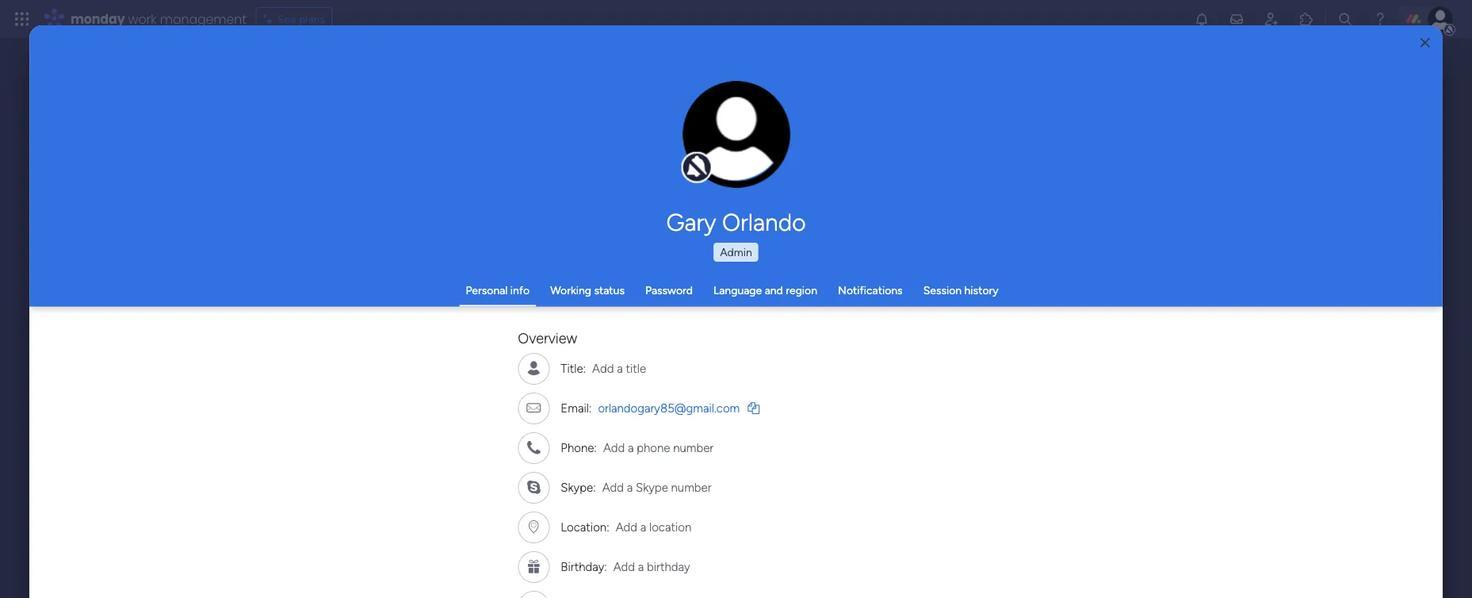Task type: describe. For each thing, give the bounding box(es) containing it.
a for location
[[641, 520, 647, 534]]

gary orlando button
[[518, 208, 955, 236]]

language and region link
[[714, 284, 818, 297]]

number for phone: add a phone number
[[674, 440, 714, 454]]

gary
[[667, 208, 716, 236]]

birthday
[[647, 559, 691, 573]]

help image
[[1373, 11, 1389, 27]]

location: add a location
[[561, 520, 692, 534]]

add for add a birthday
[[614, 559, 635, 573]]

change profile picture
[[703, 143, 770, 169]]

number for skype: add a skype number
[[671, 480, 712, 494]]

see plans
[[277, 12, 325, 26]]

region
[[786, 284, 818, 297]]

location
[[650, 520, 692, 534]]

session history link
[[924, 284, 999, 297]]

add for add a phone number
[[604, 440, 625, 454]]

personal info link
[[466, 284, 530, 297]]

email:
[[561, 401, 592, 415]]

inbox image
[[1229, 11, 1245, 27]]

a for skype
[[627, 480, 633, 494]]

orlandogary85@gmail.com
[[598, 401, 740, 415]]

copied! image
[[748, 401, 760, 413]]

add for add a skype number
[[603, 480, 624, 494]]

overview
[[518, 330, 578, 347]]

title
[[626, 361, 647, 375]]

gary orlando image
[[1428, 6, 1454, 32]]

gary orlando
[[667, 208, 806, 236]]

see plans button
[[256, 7, 332, 31]]

skype: add a skype number
[[561, 480, 712, 494]]

a for birthday
[[638, 559, 644, 573]]

change profile picture button
[[683, 81, 791, 189]]

password
[[646, 284, 693, 297]]

phone
[[637, 440, 671, 454]]

add for add a location
[[616, 520, 638, 534]]

monday
[[71, 10, 125, 28]]

location:
[[561, 520, 610, 534]]

password link
[[646, 284, 693, 297]]

language
[[714, 284, 762, 297]]

session history
[[924, 284, 999, 297]]

picture
[[721, 156, 753, 169]]

add for add a title
[[593, 361, 614, 375]]

birthday: add a birthday
[[561, 559, 691, 573]]

admin
[[720, 245, 752, 259]]

search everything image
[[1338, 11, 1354, 27]]



Task type: vqa. For each thing, say whether or not it's contained in the screenshot.


Task type: locate. For each thing, give the bounding box(es) containing it.
orlando
[[722, 208, 806, 236]]

a left the title
[[617, 361, 623, 375]]

a left birthday
[[638, 559, 644, 573]]

add up 'birthday: add a birthday'
[[616, 520, 638, 534]]

notifications image
[[1194, 11, 1210, 27]]

monday work management
[[71, 10, 246, 28]]

notifications link
[[838, 284, 903, 297]]

a left phone
[[628, 440, 634, 454]]

invite members image
[[1264, 11, 1280, 27]]

phone: add a phone number
[[561, 440, 714, 454]]

history
[[965, 284, 999, 297]]

working status
[[551, 284, 625, 297]]

management
[[160, 10, 246, 28]]

a for phone
[[628, 440, 634, 454]]

number right phone
[[674, 440, 714, 454]]

add
[[593, 361, 614, 375], [604, 440, 625, 454], [603, 480, 624, 494], [616, 520, 638, 534], [614, 559, 635, 573]]

personal
[[466, 284, 508, 297]]

number
[[674, 440, 714, 454], [671, 480, 712, 494]]

add right "phone:"
[[604, 440, 625, 454]]

session
[[924, 284, 962, 297]]

birthday:
[[561, 559, 607, 573]]

profile
[[741, 143, 770, 155]]

a left skype
[[627, 480, 633, 494]]

skype:
[[561, 480, 596, 494]]

phone:
[[561, 440, 597, 454]]

select product image
[[14, 11, 30, 27]]

number right skype
[[671, 480, 712, 494]]

apps image
[[1299, 11, 1315, 27]]

working status link
[[551, 284, 625, 297]]

a
[[617, 361, 623, 375], [628, 440, 634, 454], [627, 480, 633, 494], [641, 520, 647, 534], [638, 559, 644, 573]]

work
[[128, 10, 157, 28]]

language and region
[[714, 284, 818, 297]]

add right title:
[[593, 361, 614, 375]]

close image
[[1421, 37, 1431, 49]]

info
[[511, 284, 530, 297]]

status
[[594, 284, 625, 297]]

add right skype: on the left of page
[[603, 480, 624, 494]]

plans
[[299, 12, 325, 26]]

skype
[[636, 480, 669, 494]]

title: add a title
[[561, 361, 647, 375]]

title:
[[561, 361, 586, 375]]

1 vertical spatial number
[[671, 480, 712, 494]]

add down location: add a location
[[614, 559, 635, 573]]

see
[[277, 12, 296, 26]]

personal info
[[466, 284, 530, 297]]

a left location
[[641, 520, 647, 534]]

a for title
[[617, 361, 623, 375]]

notifications
[[838, 284, 903, 297]]

and
[[765, 284, 783, 297]]

change
[[703, 143, 739, 155]]

0 vertical spatial number
[[674, 440, 714, 454]]

working
[[551, 284, 592, 297]]

gary orlando dialog
[[29, 25, 1443, 598]]



